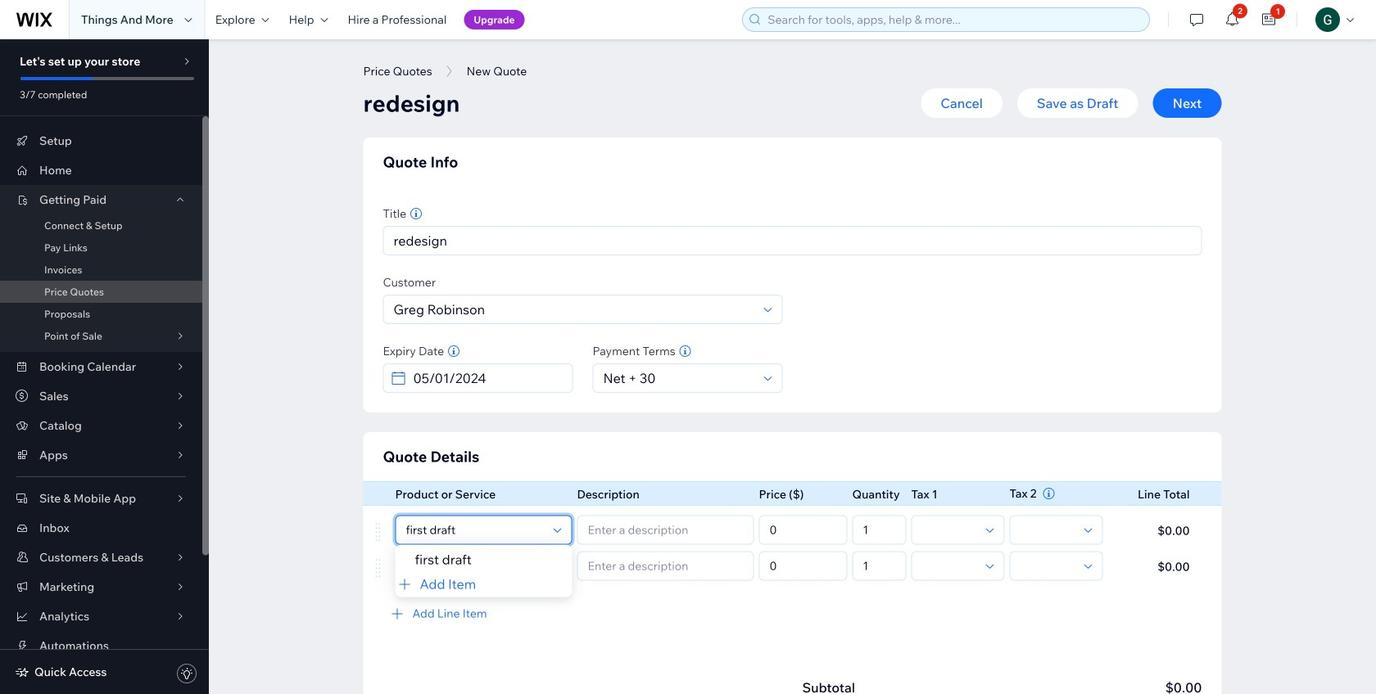 Task type: locate. For each thing, give the bounding box(es) containing it.
1 vertical spatial enter a description field
[[583, 553, 748, 580]]

Give this quote a title, e.g., Redesign of Website. field
[[389, 227, 1196, 255]]

0 vertical spatial enter item here field
[[401, 516, 548, 544]]

Enter item here field
[[401, 516, 548, 544], [401, 553, 548, 580]]

1 enter item here field from the top
[[401, 516, 548, 544]]

None text field
[[765, 516, 842, 544], [765, 553, 842, 580], [765, 516, 842, 544], [765, 553, 842, 580]]

0 vertical spatial enter a description field
[[583, 516, 748, 544]]

sidebar element
[[0, 39, 209, 695]]

1 vertical spatial enter item here field
[[401, 553, 548, 580]]

Enter a description field
[[583, 516, 748, 544], [583, 553, 748, 580]]

Choose a contact field
[[389, 296, 759, 324]]

None field
[[408, 365, 567, 392], [598, 365, 759, 392], [917, 516, 981, 544], [1015, 516, 1079, 544], [917, 553, 981, 580], [1015, 553, 1079, 580], [408, 365, 567, 392], [598, 365, 759, 392], [917, 516, 981, 544], [1015, 516, 1079, 544], [917, 553, 981, 580], [1015, 553, 1079, 580]]

None text field
[[858, 516, 901, 544], [858, 553, 901, 580], [858, 516, 901, 544], [858, 553, 901, 580]]



Task type: describe. For each thing, give the bounding box(es) containing it.
Search for tools, apps, help & more... field
[[763, 8, 1145, 31]]

2 enter item here field from the top
[[401, 553, 548, 580]]

1 enter a description field from the top
[[583, 516, 748, 544]]

2 enter a description field from the top
[[583, 553, 748, 580]]



Task type: vqa. For each thing, say whether or not it's contained in the screenshot.
'type:' at the top left of page
no



